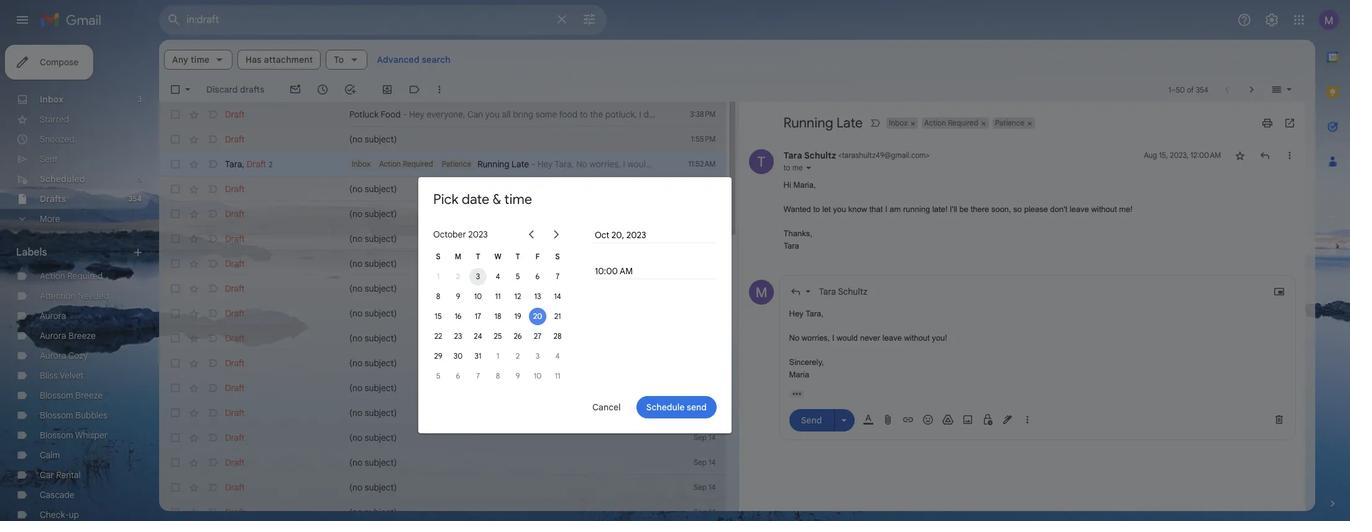 Task type: locate. For each thing, give the bounding box(es) containing it.
t
[[476, 252, 481, 261], [516, 252, 520, 261]]

1 (no from the top
[[350, 134, 363, 145]]

without left you!
[[905, 333, 930, 343]]

without left me!
[[1092, 205, 1118, 214]]

t right w
[[516, 252, 520, 261]]

blossom bubbles
[[40, 410, 107, 421]]

0 vertical spatial without
[[1092, 205, 1118, 214]]

1 sep 14 from the top
[[694, 184, 716, 193]]

s left m on the left of page
[[436, 252, 441, 261]]

action required up attention needed
[[40, 271, 103, 282]]

- for potluck food -
[[403, 109, 407, 120]]

0 vertical spatial blossom
[[40, 390, 73, 401]]

t column header left the f
[[508, 247, 528, 267]]

0 horizontal spatial patience
[[442, 159, 472, 169]]

aurora cozy link
[[40, 350, 88, 361]]

1 vertical spatial running
[[478, 159, 510, 170]]

not important switch for 9th (no subject) link from the top of the running late main content
[[206, 357, 219, 369]]

leave
[[1070, 205, 1090, 214], [883, 333, 902, 343]]

aurora breeze link
[[40, 330, 96, 341]]

aurora cozy
[[40, 350, 88, 361]]

1 horizontal spatial leave
[[1070, 205, 1090, 214]]

sent
[[40, 154, 58, 165]]

sep 14
[[694, 184, 716, 193], [694, 234, 716, 243], [694, 383, 716, 392], [694, 408, 716, 417], [694, 433, 716, 442], [694, 458, 716, 467], [694, 483, 716, 492], [694, 508, 716, 517]]

tara,
[[806, 309, 824, 318]]

blossom down blossom breeze
[[40, 410, 73, 421]]

s right the f
[[556, 252, 560, 261]]

1 blossom from the top
[[40, 390, 73, 401]]

3 (no subject) link from the top
[[350, 208, 658, 220]]

5 (no subject) from the top
[[350, 258, 397, 269]]

not important switch for fourth (no subject) link from the bottom
[[206, 432, 219, 444]]

schultz for tara schultz < tarashultz49@gmail.com >
[[805, 150, 837, 161]]

w
[[495, 252, 502, 261]]

required inside button
[[949, 118, 979, 128]]

0 vertical spatial running
[[784, 114, 834, 131]]

snoozed
[[40, 134, 74, 145]]

action up attention
[[40, 271, 65, 282]]

check-up link
[[40, 509, 79, 521]]

grid containing s
[[429, 247, 568, 386]]

2 vertical spatial inbox
[[352, 159, 371, 169]]

2023
[[469, 229, 488, 240]]

0 vertical spatial action required
[[925, 118, 979, 128]]

advanced search options image
[[577, 7, 602, 32]]

0 horizontal spatial i
[[833, 333, 835, 343]]

pick
[[434, 191, 459, 207]]

1 horizontal spatial s column header
[[548, 247, 568, 267]]

to left me
[[784, 163, 791, 172]]

- right food
[[403, 109, 407, 120]]

would
[[837, 333, 858, 343]]

late for running late -
[[512, 159, 529, 170]]

5 sep 14 from the top
[[694, 433, 716, 442]]

1 horizontal spatial patience
[[996, 118, 1025, 128]]

without
[[1092, 205, 1118, 214], [905, 333, 930, 343]]

hi
[[784, 180, 792, 190]]

blossom for blossom bubbles
[[40, 410, 73, 421]]

let
[[823, 205, 831, 214]]

grid
[[429, 247, 568, 386]]

sep 14 for third row from the bottom
[[694, 458, 716, 467]]

3 sep 14 from the top
[[694, 383, 716, 392]]

running up &
[[478, 159, 510, 170]]

leave inside message body text box
[[883, 333, 902, 343]]

8 (no subject) from the top
[[350, 333, 397, 344]]

tab list
[[1316, 40, 1351, 476]]

8 (no from the top
[[350, 333, 363, 344]]

1 horizontal spatial s
[[556, 252, 560, 261]]

0 vertical spatial patience
[[996, 118, 1025, 128]]

action required for action required link
[[40, 271, 103, 282]]

2 horizontal spatial action required
[[925, 118, 979, 128]]

pick date & time heading
[[434, 191, 532, 207]]

0 vertical spatial breeze
[[68, 330, 96, 341]]

cascade
[[40, 490, 74, 501]]

0 horizontal spatial action required
[[40, 271, 103, 282]]

2 sep 14 from the top
[[694, 234, 716, 243]]

sincerely,
[[790, 358, 825, 367]]

no
[[790, 333, 800, 343]]

0 horizontal spatial t
[[476, 252, 481, 261]]

that
[[870, 205, 883, 214]]

14 (no from the top
[[350, 482, 363, 493]]

16 row from the top
[[159, 475, 726, 500]]

5 subject) from the top
[[365, 258, 397, 269]]

2 horizontal spatial inbox
[[890, 118, 908, 128]]

settings image
[[1265, 12, 1280, 27]]

action required inside labels navigation
[[40, 271, 103, 282]]

1 horizontal spatial late
[[837, 114, 863, 131]]

tara left 2
[[225, 158, 242, 169]]

leave right never
[[883, 333, 902, 343]]

2 vertical spatial required
[[67, 271, 103, 282]]

patience right the action required button
[[996, 118, 1025, 128]]

running up me
[[784, 114, 834, 131]]

october 2023 row
[[429, 222, 568, 247]]

t left w
[[476, 252, 481, 261]]

sep 14 for fifth row from the bottom
[[694, 408, 716, 417]]

7 sep from the top
[[694, 483, 707, 492]]

1 horizontal spatial to
[[814, 205, 821, 214]]

0 horizontal spatial running
[[478, 159, 510, 170]]

october
[[434, 229, 466, 240]]

aurora for aurora cozy
[[40, 350, 66, 361]]

(no subject)
[[350, 134, 397, 145], [350, 183, 397, 195], [350, 208, 397, 220], [350, 233, 397, 244], [350, 258, 397, 269], [350, 283, 397, 294], [350, 308, 397, 319], [350, 333, 397, 344], [350, 358, 397, 369], [350, 383, 397, 394], [350, 407, 397, 419], [350, 432, 397, 443], [350, 457, 397, 468], [350, 482, 397, 493], [350, 507, 397, 518]]

1 t from the left
[[476, 252, 481, 261]]

not important switch
[[206, 108, 219, 121], [870, 117, 882, 129], [206, 133, 219, 146], [206, 158, 219, 170], [206, 183, 219, 195], [206, 208, 219, 220], [206, 233, 219, 245], [206, 258, 219, 270], [206, 282, 219, 295], [206, 307, 219, 320], [206, 332, 219, 345], [206, 357, 219, 369], [206, 382, 219, 394], [206, 407, 219, 419], [206, 432, 219, 444], [206, 457, 219, 469], [206, 481, 219, 494], [206, 506, 219, 519]]

10 (no subject) link from the top
[[350, 382, 658, 394]]

action required down food
[[379, 159, 433, 169]]

attention
[[40, 290, 76, 302]]

2 vertical spatial aurora
[[40, 350, 66, 361]]

0 horizontal spatial action
[[40, 271, 65, 282]]

required
[[949, 118, 979, 128], [403, 159, 433, 169], [67, 271, 103, 282]]

action inside button
[[925, 118, 947, 128]]

1 horizontal spatial running
[[784, 114, 834, 131]]

inbox
[[40, 94, 63, 105], [890, 118, 908, 128], [352, 159, 371, 169]]

sep 14 for 14th row from the bottom of the running late main content
[[694, 184, 716, 193]]

1 horizontal spatial schultz
[[839, 286, 868, 297]]

hey
[[790, 309, 804, 318]]

4 (no subject) from the top
[[350, 233, 397, 244]]

0 horizontal spatial leave
[[883, 333, 902, 343]]

8 14 from the top
[[709, 508, 716, 517]]

tarashultz49@gmail.com
[[842, 151, 926, 160]]

1 sep from the top
[[694, 184, 707, 193]]

patience button
[[993, 118, 1026, 129]]

13 (no subject) link from the top
[[350, 457, 658, 469]]

3 aurora from the top
[[40, 350, 66, 361]]

sep 14 for 16th row from the top
[[694, 483, 716, 492]]

4 14 from the top
[[709, 408, 716, 417]]

14 subject) from the top
[[365, 482, 397, 493]]

1 vertical spatial i
[[833, 333, 835, 343]]

wanted
[[784, 205, 812, 214]]

older image
[[1246, 83, 1259, 96]]

s for first s column header from left
[[436, 252, 441, 261]]

1 vertical spatial late
[[512, 159, 529, 170]]

sep 14 for fourth row from the bottom
[[694, 433, 716, 442]]

inbox inside button
[[890, 118, 908, 128]]

potluck
[[350, 109, 379, 120]]

7 sep 14 from the top
[[694, 483, 716, 492]]

t column header right m on the left of page
[[468, 247, 488, 267]]

1 vertical spatial schultz
[[839, 286, 868, 297]]

to left the let
[[814, 205, 821, 214]]

required inside labels navigation
[[67, 271, 103, 282]]

aug 15, 2023, 12:00 am cell
[[1145, 149, 1222, 162]]

has attachment
[[246, 54, 313, 65]]

None search field
[[159, 5, 607, 35]]

thanks,
[[784, 229, 813, 238]]

1 s from the left
[[436, 252, 441, 261]]

aurora link
[[40, 310, 66, 322]]

action required inside button
[[925, 118, 979, 128]]

15 (no subject) from the top
[[350, 507, 397, 518]]

1 horizontal spatial required
[[403, 159, 433, 169]]

breeze for blossom breeze
[[75, 390, 103, 401]]

tara up to me
[[784, 150, 803, 161]]

1 horizontal spatial action required
[[379, 159, 433, 169]]

inbox down potluck
[[352, 159, 371, 169]]

0 vertical spatial action
[[925, 118, 947, 128]]

hey tara,
[[790, 309, 824, 318]]

formatting options element
[[862, 414, 875, 426]]

action
[[925, 118, 947, 128], [379, 159, 401, 169], [40, 271, 65, 282]]

breeze up cozy
[[68, 330, 96, 341]]

0 horizontal spatial late
[[512, 159, 529, 170]]

3 blossom from the top
[[40, 430, 73, 441]]

9 (no from the top
[[350, 358, 363, 369]]

inbox for inbox link
[[40, 94, 63, 105]]

inbox inside labels navigation
[[40, 94, 63, 105]]

aurora up bliss
[[40, 350, 66, 361]]

0 horizontal spatial t column header
[[468, 247, 488, 267]]

sincerely, maria
[[790, 358, 825, 379]]

blossom up calm
[[40, 430, 73, 441]]

action inside labels navigation
[[40, 271, 65, 282]]

schedule send
[[647, 401, 707, 413]]

schultz left the < at the right of the page
[[805, 150, 837, 161]]

2 s column header from the left
[[548, 247, 568, 267]]

i left am
[[886, 205, 888, 214]]

patience up pick
[[442, 159, 472, 169]]

1 horizontal spatial -
[[532, 159, 536, 170]]

1 vertical spatial breeze
[[75, 390, 103, 401]]

action required up >
[[925, 118, 979, 128]]

13 (no from the top
[[350, 457, 363, 468]]

1 vertical spatial action required
[[379, 159, 433, 169]]

1 vertical spatial -
[[532, 159, 536, 170]]

thu, sep 14, 2023, 2:23 pm element
[[694, 382, 716, 394]]

2 row from the top
[[159, 127, 726, 152]]

i
[[886, 205, 888, 214], [833, 333, 835, 343]]

running inside row
[[478, 159, 510, 170]]

1 vertical spatial blossom
[[40, 410, 73, 421]]

0 horizontal spatial s
[[436, 252, 441, 261]]

action up >
[[925, 118, 947, 128]]

3 sep from the top
[[694, 383, 707, 392]]

f column header
[[528, 247, 548, 267]]

sep 14 for 1st row from the bottom of the running late main content
[[694, 508, 716, 517]]

cozy
[[68, 350, 88, 361]]

sep
[[694, 184, 707, 193], [694, 234, 707, 243], [694, 383, 707, 392], [694, 408, 707, 417], [694, 433, 707, 442], [694, 458, 707, 467], [694, 483, 707, 492], [694, 508, 707, 517]]

6 sep 14 from the top
[[694, 458, 716, 467]]

0 vertical spatial aurora
[[40, 310, 66, 322]]

0 horizontal spatial inbox
[[40, 94, 63, 105]]

f
[[536, 252, 540, 261]]

2 horizontal spatial required
[[949, 118, 979, 128]]

(no subject) link
[[350, 133, 658, 146], [350, 183, 658, 195], [350, 208, 658, 220], [350, 233, 658, 245], [350, 258, 658, 270], [350, 282, 658, 295], [350, 307, 658, 320], [350, 332, 658, 345], [350, 357, 658, 369], [350, 382, 658, 394], [350, 407, 658, 419], [350, 432, 658, 444], [350, 457, 658, 469], [350, 481, 658, 494], [350, 506, 658, 519]]

1 vertical spatial inbox
[[890, 118, 908, 128]]

14
[[709, 184, 716, 193], [709, 234, 716, 243], [709, 383, 716, 392], [709, 408, 716, 417], [709, 433, 716, 442], [709, 458, 716, 467], [709, 483, 716, 492], [709, 508, 716, 517]]

tara for tara , draft 2
[[225, 158, 242, 169]]

- up time
[[532, 159, 536, 170]]

late up time
[[512, 159, 529, 170]]

late up tara schultz < tarashultz49@gmail.com >
[[837, 114, 863, 131]]

drafts link
[[40, 193, 66, 205]]

1 aurora from the top
[[40, 310, 66, 322]]

there
[[971, 205, 990, 214]]

blossom breeze
[[40, 390, 103, 401]]

row containing tara
[[159, 152, 726, 177]]

schultz up "would"
[[839, 286, 868, 297]]

0 vertical spatial schultz
[[805, 150, 837, 161]]

not important switch for second (no subject) link from the top
[[206, 183, 219, 195]]

Time field
[[594, 264, 716, 278]]

maria
[[790, 370, 810, 379]]

0 vertical spatial leave
[[1070, 205, 1090, 214]]

4 sep 14 from the top
[[694, 408, 716, 417]]

time
[[505, 191, 532, 207]]

2 vertical spatial blossom
[[40, 430, 73, 441]]

starred link
[[40, 114, 69, 125]]

0 vertical spatial -
[[403, 109, 407, 120]]

1:55 pm
[[691, 134, 716, 144]]

aurora down attention
[[40, 310, 66, 322]]

not important switch for 13th (no subject) link from the top
[[206, 457, 219, 469]]

2 vertical spatial action
[[40, 271, 65, 282]]

1 vertical spatial required
[[403, 159, 433, 169]]

action down food
[[379, 159, 401, 169]]

1 14 from the top
[[709, 184, 716, 193]]

1 vertical spatial leave
[[883, 333, 902, 343]]

sent link
[[40, 154, 58, 165]]

11 subject) from the top
[[365, 407, 397, 419]]

not important switch for seventh (no subject) link from the top of the running late main content
[[206, 307, 219, 320]]

0 horizontal spatial to
[[784, 163, 791, 172]]

0 vertical spatial late
[[837, 114, 863, 131]]

tara down the thanks,
[[784, 241, 800, 250]]

patience
[[996, 118, 1025, 128], [442, 159, 472, 169]]

schultz
[[805, 150, 837, 161], [839, 286, 868, 297]]

15 subject) from the top
[[365, 507, 397, 518]]

add to tasks image
[[344, 83, 357, 96]]

1 horizontal spatial i
[[886, 205, 888, 214]]

i left "would"
[[833, 333, 835, 343]]

blossom down bliss velvet link on the left of the page
[[40, 390, 73, 401]]

not important switch for eighth (no subject) link from the bottom of the running late main content
[[206, 332, 219, 345]]

3 row from the top
[[159, 152, 726, 177]]

s
[[436, 252, 441, 261], [556, 252, 560, 261]]

2 aurora from the top
[[40, 330, 66, 341]]

leave right don't
[[1070, 205, 1090, 214]]

0 horizontal spatial s column header
[[429, 247, 448, 267]]

inbox up the tarashultz49@gmail.com
[[890, 118, 908, 128]]

attention needed link
[[40, 290, 109, 302]]

tara for tara schultz < tarashultz49@gmail.com >
[[784, 150, 803, 161]]

1 (no subject) from the top
[[350, 134, 397, 145]]

12 row from the top
[[159, 376, 726, 401]]

discard draft ‪(⌘⇧d)‬ image
[[1274, 414, 1286, 426]]

cascade link
[[40, 490, 74, 501]]

11 row from the top
[[159, 351, 726, 376]]

s column header right the f
[[548, 247, 568, 267]]

breeze up bubbles
[[75, 390, 103, 401]]

1 horizontal spatial t
[[516, 252, 520, 261]]

12 (no subject) link from the top
[[350, 432, 658, 444]]

aurora for aurora link
[[40, 310, 66, 322]]

>
[[926, 151, 930, 160]]

row
[[159, 102, 726, 127], [159, 127, 726, 152], [159, 152, 726, 177], [159, 177, 726, 202], [159, 202, 726, 226], [159, 226, 726, 251], [159, 251, 726, 276], [159, 276, 726, 301], [159, 301, 726, 326], [159, 326, 726, 351], [159, 351, 726, 376], [159, 376, 726, 401], [159, 401, 726, 425], [159, 425, 726, 450], [159, 450, 726, 475], [159, 475, 726, 500], [159, 500, 726, 521]]

0 vertical spatial to
[[784, 163, 791, 172]]

bubbles
[[75, 410, 107, 421]]

action required button
[[922, 118, 980, 129]]

2 blossom from the top
[[40, 410, 73, 421]]

0 vertical spatial required
[[949, 118, 979, 128]]

15 (no subject) link from the top
[[350, 506, 658, 519]]

1 vertical spatial action
[[379, 159, 401, 169]]

s column header left m on the left of page
[[429, 247, 448, 267]]

10 row from the top
[[159, 326, 726, 351]]

aurora down aurora link
[[40, 330, 66, 341]]

0 horizontal spatial without
[[905, 333, 930, 343]]

1 vertical spatial without
[[905, 333, 930, 343]]

inbox up starred
[[40, 94, 63, 105]]

1 vertical spatial aurora
[[40, 330, 66, 341]]

2 horizontal spatial action
[[925, 118, 947, 128]]

3 (no subject) from the top
[[350, 208, 397, 220]]

5 (no subject) link from the top
[[350, 258, 658, 270]]

0 horizontal spatial -
[[403, 109, 407, 120]]

labels heading
[[16, 246, 132, 259]]

3 subject) from the top
[[365, 208, 397, 220]]

8 sep from the top
[[694, 508, 707, 517]]

2 (no subject) from the top
[[350, 183, 397, 195]]

4 sep from the top
[[694, 408, 707, 417]]

not important switch for 15th (no subject) link from the bottom of the running late main content
[[206, 133, 219, 146]]

not important switch for third (no subject) link
[[206, 208, 219, 220]]

hi maria,
[[784, 180, 819, 190]]

know
[[849, 205, 868, 214]]

food
[[381, 109, 401, 120]]

aurora breeze
[[40, 330, 96, 341]]

2 vertical spatial action required
[[40, 271, 103, 282]]

running
[[904, 205, 931, 214]]

bliss
[[40, 370, 58, 381]]

5
[[138, 174, 142, 183]]

blossom bubbles link
[[40, 410, 107, 421]]

3
[[138, 95, 142, 104]]

tara up tara,
[[819, 286, 837, 297]]

0 horizontal spatial required
[[67, 271, 103, 282]]

0 vertical spatial inbox
[[40, 94, 63, 105]]

late inside row
[[512, 159, 529, 170]]

not important switch for 2nd (no subject) link from the bottom of the running late main content
[[206, 481, 219, 494]]

w column header
[[488, 247, 508, 267]]

0 vertical spatial i
[[886, 205, 888, 214]]

Message Body text field
[[790, 308, 1286, 381]]

3 (no from the top
[[350, 208, 363, 220]]

0 horizontal spatial schultz
[[805, 150, 837, 161]]

1 horizontal spatial t column header
[[508, 247, 528, 267]]

5 (no from the top
[[350, 258, 363, 269]]

s column header
[[429, 247, 448, 267], [548, 247, 568, 267]]

t column header
[[468, 247, 488, 267], [508, 247, 528, 267]]

not important switch for 12th (no subject) link from the bottom
[[206, 233, 219, 245]]

s for 1st s column header from the right
[[556, 252, 560, 261]]



Task type: describe. For each thing, give the bounding box(es) containing it.
5 sep from the top
[[694, 433, 707, 442]]

running for running late
[[784, 114, 834, 131]]

toggle split pane mode image
[[1271, 83, 1284, 96]]

13 (no subject) from the top
[[350, 457, 397, 468]]

11 (no from the top
[[350, 407, 363, 419]]

6 row from the top
[[159, 226, 726, 251]]

clear search image
[[550, 7, 575, 32]]

1 row from the top
[[159, 102, 726, 127]]

6 14 from the top
[[709, 458, 716, 467]]

advanced search
[[377, 54, 451, 65]]

potluck food -
[[350, 109, 409, 120]]

to me
[[784, 163, 803, 172]]

scheduled
[[40, 174, 85, 185]]

pick date & time
[[434, 191, 532, 207]]

drafts
[[40, 193, 66, 205]]

patience inside 'button'
[[996, 118, 1025, 128]]

show trimmed content image
[[790, 391, 805, 397]]

thanks, tara
[[784, 229, 813, 250]]

6 (no subject) from the top
[[350, 283, 397, 294]]

5 14 from the top
[[709, 433, 716, 442]]

1 vertical spatial to
[[814, 205, 821, 214]]

tara , draft 2
[[225, 158, 273, 169]]

12 (no subject) from the top
[[350, 432, 397, 443]]

tara schultz < tarashultz49@gmail.com >
[[784, 150, 930, 161]]

not important switch for sixth (no subject) link from the bottom
[[206, 382, 219, 394]]

not important switch for fifth (no subject) link from the bottom of the running late main content
[[206, 407, 219, 419]]

you
[[834, 205, 847, 214]]

main menu image
[[15, 12, 30, 27]]

grid inside pick date & time dialog
[[429, 247, 568, 386]]

compose
[[40, 57, 79, 68]]

1 vertical spatial patience
[[442, 159, 472, 169]]

check-up
[[40, 509, 79, 521]]

without inside message body text box
[[905, 333, 930, 343]]

4 (no from the top
[[350, 233, 363, 244]]

Date field
[[594, 228, 716, 242]]

running for running late -
[[478, 159, 510, 170]]

12 (no from the top
[[350, 432, 363, 443]]

9 row from the top
[[159, 301, 726, 326]]

13 subject) from the top
[[365, 457, 397, 468]]

2 (no from the top
[[350, 183, 363, 195]]

search mail image
[[163, 9, 185, 31]]

schultz for tara schultz
[[839, 286, 868, 297]]

tara schultz
[[819, 286, 868, 297]]

advanced search button
[[372, 49, 456, 71]]

Not starred checkbox
[[1234, 149, 1247, 162]]

car rental
[[40, 470, 81, 481]]

9 subject) from the top
[[365, 358, 397, 369]]

15 row from the top
[[159, 450, 726, 475]]

8 (no subject) link from the top
[[350, 332, 658, 345]]

compose button
[[5, 45, 94, 80]]

14 row from the top
[[159, 425, 726, 450]]

schedule send button
[[637, 396, 717, 419]]

&
[[493, 191, 501, 207]]

attachment
[[264, 54, 313, 65]]

1 s column header from the left
[[429, 247, 448, 267]]

action for the action required button
[[925, 118, 947, 128]]

required for the action required button
[[949, 118, 979, 128]]

not important switch for 15th (no subject) link from the top of the running late main content
[[206, 506, 219, 519]]

4 (no subject) link from the top
[[350, 233, 658, 245]]

7 14 from the top
[[709, 483, 716, 492]]

not important switch for 11th (no subject) link from the bottom
[[206, 258, 219, 270]]

7 (no from the top
[[350, 308, 363, 319]]

don't
[[1051, 205, 1068, 214]]

check-
[[40, 509, 69, 521]]

1 horizontal spatial without
[[1092, 205, 1118, 214]]

6 subject) from the top
[[365, 283, 397, 294]]

13 row from the top
[[159, 401, 726, 425]]

wanted to let you know that i am running late! i'll be there soon, so please don't leave without me!
[[784, 205, 1136, 214]]

aurora for aurora breeze
[[40, 330, 66, 341]]

1 subject) from the top
[[365, 134, 397, 145]]

am
[[890, 205, 901, 214]]

2 14 from the top
[[709, 234, 716, 243]]

breeze for aurora breeze
[[68, 330, 96, 341]]

blossom for blossom whisper
[[40, 430, 73, 441]]

10 (no from the top
[[350, 383, 363, 394]]

7 subject) from the top
[[365, 308, 397, 319]]

12:00 am
[[1191, 151, 1222, 160]]

send
[[687, 401, 707, 413]]

11 (no subject) link from the top
[[350, 407, 658, 419]]

bliss velvet link
[[40, 370, 84, 381]]

i inside message body text box
[[833, 333, 835, 343]]

required for action required link
[[67, 271, 103, 282]]

1 horizontal spatial inbox
[[352, 159, 371, 169]]

blossom whisper
[[40, 430, 108, 441]]

pick date & time dialog
[[419, 177, 732, 434]]

starred
[[40, 114, 69, 125]]

tara schultz cell
[[784, 150, 930, 161]]

rental
[[56, 470, 81, 481]]

be
[[960, 205, 969, 214]]

more button
[[0, 209, 149, 229]]

sep 14 for 12th row from the bottom
[[694, 234, 716, 243]]

- for running late -
[[532, 159, 536, 170]]

9 (no subject) from the top
[[350, 358, 397, 369]]

search
[[422, 54, 451, 65]]

cancel
[[593, 401, 621, 413]]

tara inside thanks, tara
[[784, 241, 800, 250]]

12 subject) from the top
[[365, 432, 397, 443]]

so
[[1014, 205, 1023, 214]]

<
[[839, 151, 842, 160]]

attention needed
[[40, 290, 109, 302]]

late for running late
[[837, 114, 863, 131]]

calm link
[[40, 450, 60, 461]]

snoozed link
[[40, 134, 74, 145]]

14 (no subject) link from the top
[[350, 481, 658, 494]]

advanced
[[377, 54, 420, 65]]

me!
[[1120, 205, 1133, 214]]

aug
[[1145, 151, 1158, 160]]

15 (no from the top
[[350, 507, 363, 518]]

tara for tara schultz
[[819, 286, 837, 297]]

scheduled link
[[40, 174, 85, 185]]

action for action required link
[[40, 271, 65, 282]]

11 (no subject) from the top
[[350, 407, 397, 419]]

i'll
[[950, 205, 958, 214]]

snooze image
[[317, 83, 329, 96]]

2 t column header from the left
[[508, 247, 528, 267]]

5 row from the top
[[159, 202, 726, 226]]

sep 14 for sixth row from the bottom of the running late main content
[[694, 383, 716, 392]]

no worries, i would never leave without you!
[[790, 333, 948, 343]]

2
[[269, 160, 273, 169]]

calm
[[40, 450, 60, 461]]

17 row from the top
[[159, 500, 726, 521]]

m column header
[[448, 247, 468, 267]]

not important switch for tenth (no subject) link from the bottom
[[206, 282, 219, 295]]

1 horizontal spatial action
[[379, 159, 401, 169]]

action required link
[[40, 271, 103, 282]]

14 (no subject) from the top
[[350, 482, 397, 493]]

labels navigation
[[0, 40, 159, 521]]

7 (no subject) link from the top
[[350, 307, 658, 320]]

you!
[[933, 333, 948, 343]]

6 (no from the top
[[350, 283, 363, 294]]

4 row from the top
[[159, 177, 726, 202]]

6 (no subject) link from the top
[[350, 282, 658, 295]]

10 (no subject) from the top
[[350, 383, 397, 394]]

8 subject) from the top
[[365, 333, 397, 344]]

6 sep from the top
[[694, 458, 707, 467]]

soon,
[[992, 205, 1012, 214]]

4 subject) from the top
[[365, 233, 397, 244]]

7 row from the top
[[159, 251, 726, 276]]

velvet
[[60, 370, 84, 381]]

2 t from the left
[[516, 252, 520, 261]]

maria,
[[794, 180, 816, 190]]

running late -
[[478, 159, 538, 170]]

,
[[242, 158, 244, 169]]

2 subject) from the top
[[365, 183, 397, 195]]

october 2023
[[434, 229, 488, 240]]

me
[[793, 163, 803, 172]]

8 row from the top
[[159, 276, 726, 301]]

more
[[40, 213, 60, 225]]

labels
[[16, 246, 47, 259]]

car
[[40, 470, 54, 481]]

1 (no subject) link from the top
[[350, 133, 658, 146]]

3:38 pm
[[690, 109, 716, 119]]

2 sep from the top
[[694, 234, 707, 243]]

aug 15, 2023, 12:00 am
[[1145, 151, 1222, 160]]

up
[[69, 509, 79, 521]]

has
[[246, 54, 262, 65]]

blossom breeze link
[[40, 390, 103, 401]]

2 (no subject) link from the top
[[350, 183, 658, 195]]

10 subject) from the top
[[365, 383, 397, 394]]

inbox for inbox button
[[890, 118, 908, 128]]

3 14 from the top
[[709, 383, 716, 392]]

action required for the action required button
[[925, 118, 979, 128]]

move to inbox image
[[381, 83, 394, 96]]

running late main content
[[159, 40, 1316, 521]]

7 (no subject) from the top
[[350, 308, 397, 319]]

1 t column header from the left
[[468, 247, 488, 267]]

inbox button
[[887, 118, 909, 129]]

9 (no subject) link from the top
[[350, 357, 658, 369]]

blossom for blossom breeze
[[40, 390, 73, 401]]

schedule
[[647, 401, 685, 413]]



Task type: vqa. For each thing, say whether or not it's contained in the screenshot.
bottom SPELLING
no



